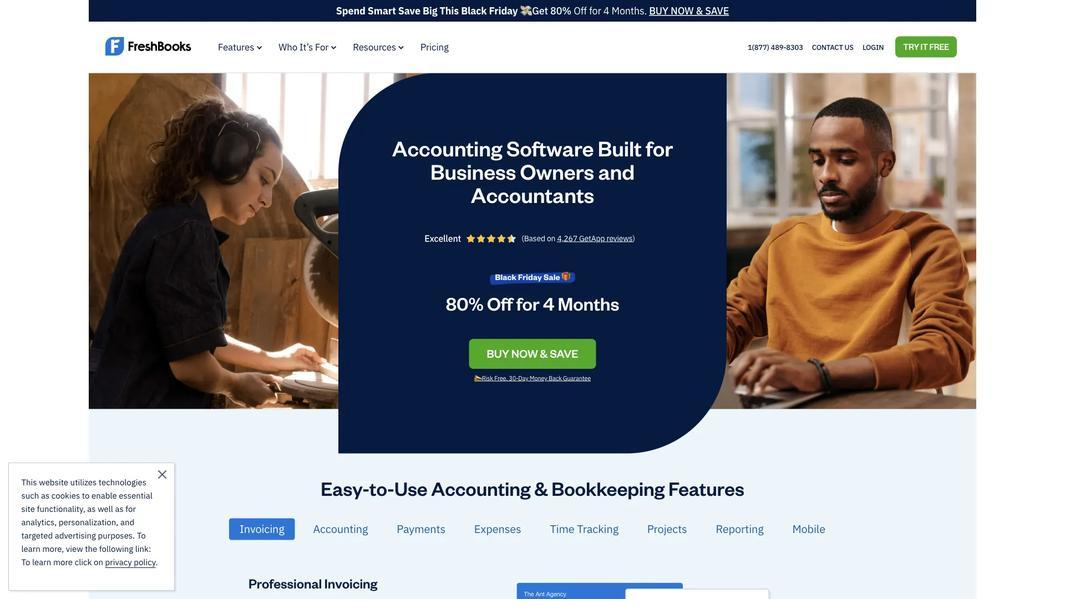 Task type: describe. For each thing, give the bounding box(es) containing it.
risk
[[482, 374, 493, 382]]

0 vertical spatial now
[[671, 4, 694, 17]]

getapp
[[579, 233, 605, 243]]

time tracking link
[[540, 519, 629, 540]]

0 horizontal spatial buy now & save link
[[469, 339, 596, 369]]

enable
[[92, 490, 117, 501]]

purposes.
[[98, 530, 135, 541]]

months
[[558, 292, 620, 315]]

1 horizontal spatial save
[[706, 4, 729, 17]]

reporting
[[716, 522, 764, 536]]

technologies
[[99, 477, 147, 488]]

login
[[863, 42, 884, 52]]

privacy policy
[[105, 557, 156, 568]]

link:
[[135, 544, 151, 555]]

mobile
[[793, 522, 826, 536]]

0 horizontal spatial as
[[41, 490, 50, 501]]

this website utilizes technologies such as cookies to enable essential site functionality, as well as for analytics, personalization, and targeted advertising purposes.
[[21, 477, 153, 541]]

privacy policy link
[[21, 557, 158, 568]]

1(877)
[[748, 42, 770, 52]]

day
[[519, 374, 529, 382]]

2 horizontal spatial as
[[115, 504, 124, 515]]

personalization,
[[59, 517, 118, 528]]

0 vertical spatial invoicing
[[240, 522, 285, 536]]

80% off for 4 months
[[446, 292, 620, 315]]

such
[[21, 490, 39, 501]]

business
[[431, 157, 516, 185]]

bookkeeping
[[552, 476, 665, 501]]

view
[[66, 544, 83, 555]]

2 vertical spatial &
[[535, 476, 548, 501]]

accountants
[[471, 181, 595, 208]]

features link
[[218, 41, 262, 53]]

analytics,
[[21, 517, 57, 528]]

essential
[[119, 490, 153, 501]]

software
[[507, 134, 594, 161]]

1 horizontal spatial off
[[574, 4, 587, 17]]

built
[[598, 134, 642, 161]]

accounting for accounting software built for business owners and accountants
[[392, 134, 503, 161]]

to-
[[370, 476, 395, 501]]

mobile link
[[782, 519, 836, 540]]

try it free
[[904, 41, 950, 52]]

1 vertical spatial off
[[487, 292, 513, 315]]

0 horizontal spatial features
[[218, 41, 254, 53]]

campaign label image
[[490, 268, 576, 286]]

1(877) 489-8303 link
[[748, 42, 804, 52]]

smart
[[368, 4, 396, 17]]

use
[[395, 476, 428, 501]]

to
[[82, 490, 90, 501]]

login link
[[863, 40, 884, 54]]

489-
[[771, 42, 787, 52]]

projects link
[[637, 519, 698, 540]]

more,
[[42, 544, 64, 555]]

easy-to-use accounting & bookkeeping features
[[321, 476, 745, 501]]

time tracking
[[550, 522, 619, 536]]

contact us link
[[812, 40, 854, 54]]

cookies
[[51, 490, 80, 501]]

📣
[[475, 374, 481, 382]]

buy now & save
[[487, 346, 579, 361]]

website
[[39, 477, 68, 488]]

privacy
[[105, 557, 132, 568]]

0 vertical spatial buy now & save link
[[650, 4, 729, 17]]

expenses
[[474, 522, 522, 536]]

tracking
[[577, 522, 619, 536]]

who it's for link
[[279, 41, 337, 53]]

projects
[[648, 522, 688, 536]]

contact
[[812, 42, 844, 52]]

learn
[[21, 544, 40, 555]]

reporting link
[[706, 519, 775, 540]]

free.
[[495, 374, 508, 382]]

0 horizontal spatial 80%
[[446, 292, 484, 315]]

easy-
[[321, 476, 370, 501]]

advertising
[[55, 530, 96, 541]]

for inside the this website utilizes technologies such as cookies to enable essential site functionality, as well as for analytics, personalization, and targeted advertising purposes.
[[126, 504, 136, 515]]

functionality,
[[37, 504, 85, 515]]

(based
[[522, 233, 546, 243]]

1 vertical spatial accounting
[[431, 476, 531, 501]]

well
[[98, 504, 113, 515]]

1 vertical spatial invoicing
[[325, 575, 378, 592]]

the
[[85, 544, 97, 555]]

payments
[[397, 522, 446, 536]]

4,267
[[558, 233, 578, 243]]

freshbooks logo image
[[105, 36, 191, 57]]



Task type: locate. For each thing, give the bounding box(es) containing it.
for left months.
[[589, 4, 602, 17]]

accounting software built for business owners and accountants
[[392, 134, 673, 208]]

1 horizontal spatial invoicing
[[325, 575, 378, 592]]

0 vertical spatial accounting
[[392, 134, 503, 161]]

expenses link
[[464, 519, 532, 540]]

invoicing link
[[229, 519, 295, 540]]

0 vertical spatial this
[[440, 4, 459, 17]]

0 vertical spatial 80%
[[551, 4, 572, 17]]

features up reporting at the right bottom of page
[[669, 476, 745, 501]]

pricing link
[[421, 41, 449, 53]]

1 horizontal spatial buy
[[650, 4, 669, 17]]

for inside accounting software built for business owners and accountants
[[646, 134, 673, 161]]

1 vertical spatial this
[[21, 477, 37, 488]]

buy up 'free.'
[[487, 346, 510, 361]]

0 vertical spatial off
[[574, 4, 587, 17]]

for right built
[[646, 134, 673, 161]]

owners
[[520, 157, 595, 185]]

to
[[137, 530, 146, 541]]

for down essential
[[126, 504, 136, 515]]

save
[[706, 4, 729, 17], [550, 346, 579, 361]]

0 horizontal spatial off
[[487, 292, 513, 315]]

0 horizontal spatial invoicing
[[240, 522, 285, 536]]

accounting
[[392, 134, 503, 161], [431, 476, 531, 501], [313, 522, 368, 536]]

this right 'big'
[[440, 4, 459, 17]]

excellent
[[425, 233, 461, 244]]

accounting for the accounting link at the left of the page
[[313, 522, 368, 536]]

back
[[549, 374, 562, 382]]

4 down campaign label image
[[543, 292, 555, 315]]

features left who
[[218, 41, 254, 53]]

1(877) 489-8303
[[748, 42, 804, 52]]

📣 risk free. 30-day money back guarantee link
[[470, 374, 596, 391]]

1 horizontal spatial as
[[87, 504, 96, 515]]

who it's for
[[279, 41, 329, 53]]

0 horizontal spatial save
[[550, 346, 579, 361]]

targeted
[[21, 530, 53, 541]]

star rating image
[[467, 234, 516, 243]]

1 vertical spatial 4
[[543, 292, 555, 315]]

try it free link
[[896, 36, 957, 58]]

30-
[[509, 374, 519, 382]]

who
[[279, 41, 298, 53]]

and
[[599, 157, 635, 185], [120, 517, 134, 528]]

now up day
[[512, 346, 538, 361]]

1 vertical spatial buy now & save link
[[469, 339, 596, 369]]

us
[[845, 42, 854, 52]]

💸
[[520, 4, 530, 17]]

try
[[904, 41, 920, 52]]

it's
[[300, 41, 313, 53]]

now right months.
[[671, 4, 694, 17]]

professional
[[249, 575, 322, 592]]

site
[[21, 504, 35, 515]]

0 vertical spatial &
[[696, 4, 703, 17]]

time
[[550, 522, 575, 536]]

1 horizontal spatial now
[[671, 4, 694, 17]]

0 horizontal spatial this
[[21, 477, 37, 488]]

&
[[696, 4, 703, 17], [540, 346, 548, 361], [535, 476, 548, 501]]

payments link
[[386, 519, 456, 540]]

1 horizontal spatial and
[[599, 157, 635, 185]]

contact us
[[812, 42, 854, 52]]

features
[[218, 41, 254, 53], [669, 476, 745, 501]]

buy right months.
[[650, 4, 669, 17]]

0 vertical spatial 4
[[604, 4, 610, 17]]

spend
[[336, 4, 366, 17]]

off right get
[[574, 4, 587, 17]]

for
[[589, 4, 602, 17], [646, 134, 673, 161], [517, 292, 540, 315], [126, 504, 136, 515]]

spend smart save big this black friday 💸 get 80% off for 4 months. buy now & save
[[336, 4, 729, 17]]

black
[[461, 4, 487, 17]]

0 horizontal spatial buy
[[487, 346, 510, 361]]

4,267 getapp reviews link
[[558, 233, 633, 243]]

professional invoicing
[[249, 575, 378, 592]]

buy now & save link
[[650, 4, 729, 17], [469, 339, 596, 369]]

0 horizontal spatial 4
[[543, 292, 555, 315]]

on
[[547, 233, 556, 243]]

accounting link
[[303, 519, 379, 540]]

1 horizontal spatial this
[[440, 4, 459, 17]]

1 vertical spatial and
[[120, 517, 134, 528]]

1 horizontal spatial 80%
[[551, 4, 572, 17]]

as right "well"
[[115, 504, 124, 515]]

2 vertical spatial accounting
[[313, 522, 368, 536]]

free
[[930, 41, 950, 52]]

1 vertical spatial buy
[[487, 346, 510, 361]]

policy
[[134, 557, 156, 568]]

friday
[[489, 4, 518, 17]]

utilizes
[[70, 477, 97, 488]]

resources link
[[353, 41, 404, 53]]

for
[[315, 41, 329, 53]]

0 horizontal spatial now
[[512, 346, 538, 361]]

1 vertical spatial 80%
[[446, 292, 484, 315]]

1 horizontal spatial buy now & save link
[[650, 4, 729, 17]]

following
[[99, 544, 133, 555]]

as right such
[[41, 490, 50, 501]]

guarantee
[[563, 374, 591, 382]]

pricing
[[421, 41, 449, 53]]

save
[[398, 4, 421, 17]]

0 vertical spatial features
[[218, 41, 254, 53]]

off
[[574, 4, 587, 17], [487, 292, 513, 315]]

as up the personalization,
[[87, 504, 96, 515]]

0 horizontal spatial and
[[120, 517, 134, 528]]

4 left months.
[[604, 4, 610, 17]]

and inside accounting software built for business owners and accountants
[[599, 157, 635, 185]]

0 vertical spatial buy
[[650, 4, 669, 17]]

0 vertical spatial and
[[599, 157, 635, 185]]

(based on 4,267 getapp reviews )
[[522, 233, 635, 243]]

1 vertical spatial features
[[669, 476, 745, 501]]

reviews
[[607, 233, 633, 243]]

1 vertical spatial save
[[550, 346, 579, 361]]

1 vertical spatial now
[[512, 346, 538, 361]]

big
[[423, 4, 438, 17]]

)
[[633, 233, 635, 243]]

now
[[671, 4, 694, 17], [512, 346, 538, 361]]

📣 risk free. 30-day money back guarantee
[[475, 374, 591, 382]]

accounting inside accounting software built for business owners and accountants
[[392, 134, 503, 161]]

resources
[[353, 41, 396, 53]]

money
[[530, 374, 548, 382]]

invoicing
[[240, 522, 285, 536], [325, 575, 378, 592]]

1 horizontal spatial 4
[[604, 4, 610, 17]]

this inside the this website utilizes technologies such as cookies to enable essential site functionality, as well as for analytics, personalization, and targeted advertising purposes.
[[21, 477, 37, 488]]

4
[[604, 4, 610, 17], [543, 292, 555, 315]]

off down campaign label image
[[487, 292, 513, 315]]

for down campaign label image
[[517, 292, 540, 315]]

0 vertical spatial save
[[706, 4, 729, 17]]

and inside the this website utilizes technologies such as cookies to enable essential site functionality, as well as for analytics, personalization, and targeted advertising purposes.
[[120, 517, 134, 528]]

1 horizontal spatial features
[[669, 476, 745, 501]]

8303
[[787, 42, 804, 52]]

1 vertical spatial &
[[540, 346, 548, 361]]

this up such
[[21, 477, 37, 488]]

it
[[921, 41, 929, 52]]



Task type: vqa. For each thing, say whether or not it's contained in the screenshot.
'Google Logo'
no



